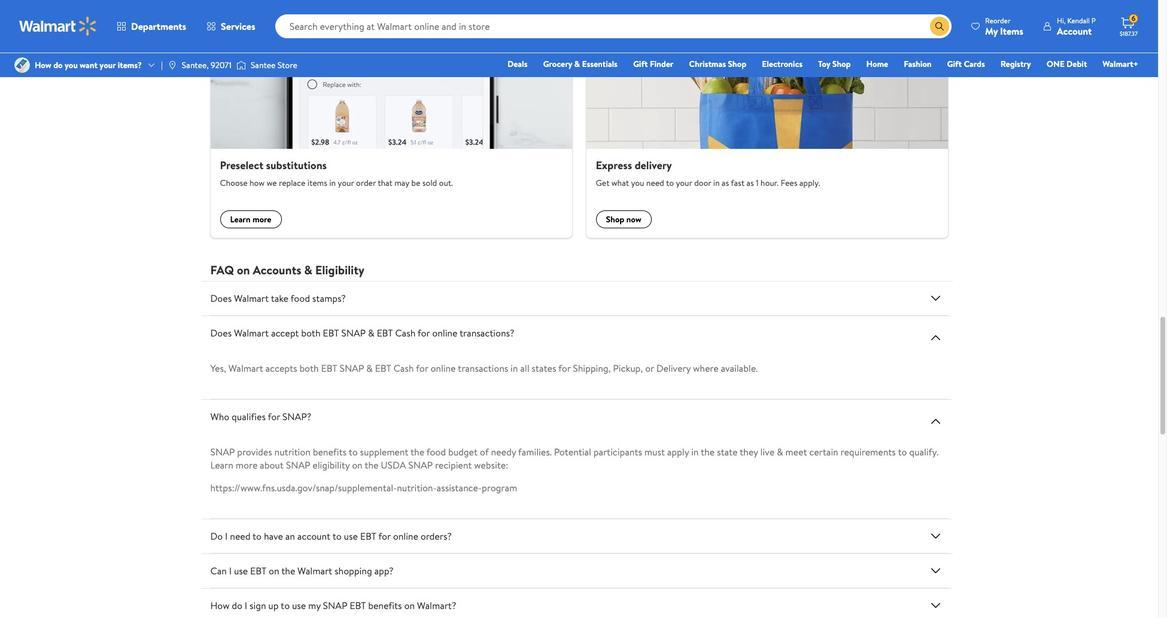 Task type: describe. For each thing, give the bounding box(es) containing it.
2 horizontal spatial use
[[344, 530, 358, 544]]

kendall
[[1067, 15, 1090, 25]]

0 horizontal spatial need
[[230, 530, 250, 544]]

door
[[694, 177, 711, 189]]

app?
[[374, 565, 394, 578]]

pickup,
[[613, 362, 643, 375]]

items?
[[118, 59, 142, 71]]

food inside the snap provides nutrition benefits to supplement the food budget of needy families. potential participants must apply in the state they live & meet certain requirements to qualify. learn more about snap eligibility on the usda snap recipient website:
[[426, 446, 446, 459]]

order
[[356, 177, 376, 189]]

hi, kendall p account
[[1057, 15, 1096, 37]]

transactions?
[[460, 327, 514, 340]]

2 as from the left
[[747, 177, 754, 189]]

santee
[[251, 59, 276, 71]]

how for how do you want your items?
[[35, 59, 51, 71]]

learn more
[[230, 214, 271, 226]]

yes,
[[210, 362, 226, 375]]

more inside the snap provides nutrition benefits to supplement the food budget of needy families. potential participants must apply in the state they live & meet certain requirements to qualify. learn more about snap eligibility on the usda snap recipient website:
[[236, 459, 258, 472]]

1 as from the left
[[722, 177, 729, 189]]

can i use ebt on the walmart shopping app?
[[210, 565, 394, 578]]

walmart for accept
[[234, 327, 269, 340]]

requirements
[[841, 446, 896, 459]]

the down the an
[[281, 565, 295, 578]]

6 $187.37
[[1120, 13, 1138, 38]]

in left all
[[511, 362, 518, 375]]

usda
[[381, 459, 406, 472]]

they
[[740, 446, 758, 459]]

fashion
[[904, 58, 932, 70]]

accounts
[[253, 262, 301, 279]]

snap provides nutrition benefits to supplement the food budget of needy families. potential participants must apply in the state they live & meet certain requirements to qualify. learn more about snap eligibility on the usda snap recipient website:
[[210, 446, 939, 472]]

you inside express delivery get what you need to your door in as fast as 1 hour. fees apply.
[[631, 177, 644, 189]]

snap up nutrition-
[[408, 459, 433, 472]]

to inside express delivery get what you need to your door in as fast as 1 hour. fees apply.
[[666, 177, 674, 189]]

take
[[271, 292, 288, 305]]

fashion link
[[898, 57, 937, 71]]

need inside express delivery get what you need to your door in as fast as 1 hour. fees apply.
[[646, 177, 664, 189]]

https://www.fns.usda.gov/snap/supplemental-
[[210, 482, 397, 495]]

1
[[756, 177, 759, 189]]

gift finder link
[[628, 57, 679, 71]]

electronics
[[762, 58, 803, 70]]

store
[[278, 59, 297, 71]]

cash for transactions
[[393, 362, 414, 375]]

santee store
[[251, 59, 297, 71]]

eligibility
[[315, 262, 364, 279]]

walmart image
[[19, 17, 97, 36]]

do i need to have an account to use ebt for online orders? image
[[929, 530, 943, 544]]

to left have
[[253, 530, 262, 544]]

substitutions
[[266, 158, 327, 173]]

out.
[[439, 177, 453, 189]]

nutrition-
[[397, 482, 437, 495]]

fees
[[781, 177, 797, 189]]

qualify.
[[909, 446, 939, 459]]

does for does walmart accept both ebt snap & ebt cash for online transactions?
[[210, 327, 232, 340]]

Walmart Site-Wide search field
[[275, 14, 952, 38]]

accepts
[[265, 362, 297, 375]]

orders?
[[421, 530, 452, 544]]

does walmart take food stamps?
[[210, 292, 346, 305]]

deals link
[[502, 57, 533, 71]]

the left the usda
[[365, 459, 378, 472]]

my
[[985, 24, 998, 37]]

services
[[221, 20, 255, 33]]

both for accept
[[301, 327, 320, 340]]

snap down stamps?
[[341, 327, 366, 340]]

|
[[161, 59, 163, 71]]

grocery & essentials
[[543, 58, 618, 70]]

snap right my
[[323, 600, 347, 613]]

available.
[[721, 362, 758, 375]]

santee, 92071
[[182, 59, 232, 71]]

choose
[[220, 177, 248, 189]]

do
[[210, 530, 223, 544]]

your inside express delivery get what you need to your door in as fast as 1 hour. fees apply.
[[676, 177, 692, 189]]

 image for santee, 92071
[[167, 60, 177, 70]]

families.
[[518, 446, 552, 459]]

walmart+
[[1103, 58, 1138, 70]]

in inside express delivery get what you need to your door in as fast as 1 hour. fees apply.
[[713, 177, 720, 189]]

does walmart take food stamps? image
[[929, 292, 943, 306]]

to left qualify.
[[898, 446, 907, 459]]

on inside the snap provides nutrition benefits to supplement the food budget of needy families. potential participants must apply in the state they live & meet certain requirements to qualify. learn more about snap eligibility on the usda snap recipient website:
[[352, 459, 363, 472]]

christmas shop link
[[684, 57, 752, 71]]

must
[[644, 446, 665, 459]]

christmas
[[689, 58, 726, 70]]

your inside preselect substitutions choose how we replace items in your order that may be sold out.
[[338, 177, 354, 189]]

we
[[267, 177, 277, 189]]

walmart for take
[[234, 292, 269, 305]]

express delivery get what you need to your door in as fast as 1 hour. fees apply.
[[596, 158, 820, 189]]

online for transactions?
[[432, 327, 457, 340]]

the right the usda
[[411, 446, 424, 459]]

shop now
[[606, 214, 641, 226]]

& inside the snap provides nutrition benefits to supplement the food budget of needy families. potential participants must apply in the state they live & meet certain requirements to qualify. learn more about snap eligibility on the usda snap recipient website:
[[777, 446, 783, 459]]

sign
[[250, 600, 266, 613]]

reorder
[[985, 15, 1011, 25]]

do i need to have an account to use ebt for online orders?
[[210, 530, 452, 544]]

eligibility
[[313, 459, 350, 472]]

one debit
[[1047, 58, 1087, 70]]

home link
[[861, 57, 894, 71]]

does for does walmart take food stamps?
[[210, 292, 232, 305]]

shipping,
[[573, 362, 611, 375]]

grocery
[[543, 58, 572, 70]]

does walmart accept both ebt snap & ebt cash for online transactions? image
[[929, 331, 943, 346]]

gift for gift finder
[[633, 58, 648, 70]]

want
[[80, 59, 98, 71]]

2 vertical spatial i
[[245, 600, 247, 613]]

the left state
[[701, 446, 715, 459]]

search icon image
[[935, 22, 944, 31]]

can
[[210, 565, 227, 578]]

faq
[[210, 262, 234, 279]]

deals
[[508, 58, 528, 70]]



Task type: vqa. For each thing, say whether or not it's contained in the screenshot.
Start
no



Task type: locate. For each thing, give the bounding box(es) containing it.
&
[[574, 58, 580, 70], [304, 262, 312, 279], [368, 327, 374, 340], [366, 362, 373, 375], [777, 446, 783, 459]]

need down delivery
[[646, 177, 664, 189]]

live
[[760, 446, 774, 459]]

how
[[35, 59, 51, 71], [210, 600, 229, 613]]

one debit link
[[1041, 57, 1092, 71]]

delivery
[[656, 362, 691, 375]]

0 vertical spatial online
[[432, 327, 457, 340]]

supplement
[[360, 446, 408, 459]]

does
[[210, 292, 232, 305], [210, 327, 232, 340]]

your left order on the left top of page
[[338, 177, 354, 189]]

1 does from the top
[[210, 292, 232, 305]]

both right accept
[[301, 327, 320, 340]]

be
[[411, 177, 420, 189]]

i for do
[[225, 530, 228, 544]]

cards
[[964, 58, 985, 70]]

1 horizontal spatial i
[[229, 565, 232, 578]]

use up the shopping
[[344, 530, 358, 544]]

shop inside express delivery list item
[[606, 214, 624, 226]]

on up up
[[269, 565, 279, 578]]

santee,
[[182, 59, 209, 71]]

qualifies
[[232, 411, 266, 424]]

you right what
[[631, 177, 644, 189]]

0 vertical spatial how
[[35, 59, 51, 71]]

to right up
[[281, 600, 290, 613]]

 image
[[14, 57, 30, 73], [236, 59, 246, 71], [167, 60, 177, 70]]

use left my
[[292, 600, 306, 613]]

preselect substitutions choose how we replace items in your order that may be sold out.
[[220, 158, 453, 189]]

where
[[693, 362, 719, 375]]

on right faq
[[237, 262, 250, 279]]

walmart?
[[417, 600, 456, 613]]

online left orders?
[[393, 530, 418, 544]]

to left supplement
[[349, 446, 358, 459]]

in right items
[[329, 177, 336, 189]]

do left the want
[[53, 59, 63, 71]]

certain
[[809, 446, 838, 459]]

need
[[646, 177, 664, 189], [230, 530, 250, 544]]

as left 1
[[747, 177, 754, 189]]

need right do
[[230, 530, 250, 544]]

replace
[[279, 177, 305, 189]]

 image for santee store
[[236, 59, 246, 71]]

does walmart accept both ebt snap & ebt cash for online transactions?
[[210, 327, 514, 340]]

learn left provides
[[210, 459, 233, 472]]

0 vertical spatial cash
[[395, 327, 416, 340]]

1 gift from the left
[[633, 58, 648, 70]]

0 horizontal spatial shop
[[606, 214, 624, 226]]

that
[[378, 177, 393, 189]]

debit
[[1067, 58, 1087, 70]]

on left "walmart?"
[[404, 600, 415, 613]]

delivery
[[635, 158, 672, 173]]

1 horizontal spatial benefits
[[368, 600, 402, 613]]

express
[[596, 158, 632, 173]]

0 vertical spatial do
[[53, 59, 63, 71]]

electronics link
[[757, 57, 808, 71]]

who qualifies for snap?
[[210, 411, 311, 424]]

for
[[418, 327, 430, 340], [416, 362, 428, 375], [558, 362, 571, 375], [268, 411, 280, 424], [378, 530, 391, 544]]

your right the want
[[100, 59, 116, 71]]

1 horizontal spatial as
[[747, 177, 754, 189]]

1 vertical spatial you
[[631, 177, 644, 189]]

do for i
[[232, 600, 242, 613]]

preselect
[[220, 158, 263, 173]]

more inside preselect substitutions list item
[[252, 214, 271, 226]]

92071
[[211, 59, 232, 71]]

1 vertical spatial need
[[230, 530, 250, 544]]

2 gift from the left
[[947, 58, 962, 70]]

does up yes,
[[210, 327, 232, 340]]

learn inside preselect substitutions list item
[[230, 214, 250, 226]]

more down how
[[252, 214, 271, 226]]

0 vertical spatial does
[[210, 292, 232, 305]]

up
[[268, 600, 279, 613]]

on up https://www.fns.usda.gov/snap/supplemental-nutrition-assistance-program
[[352, 459, 363, 472]]

food left 'budget' in the bottom of the page
[[426, 446, 446, 459]]

walmart left accept
[[234, 327, 269, 340]]

1 horizontal spatial  image
[[167, 60, 177, 70]]

apply
[[667, 446, 689, 459]]

how down walmart "image"
[[35, 59, 51, 71]]

online
[[432, 327, 457, 340], [431, 362, 456, 375], [393, 530, 418, 544]]

 image for how do you want your items?
[[14, 57, 30, 73]]

how down can
[[210, 600, 229, 613]]

benefits right nutrition
[[313, 446, 347, 459]]

toy shop
[[818, 58, 851, 70]]

assistance-
[[437, 482, 482, 495]]

2 horizontal spatial shop
[[832, 58, 851, 70]]

who
[[210, 411, 229, 424]]

toy
[[818, 58, 830, 70]]

in inside preselect substitutions choose how we replace items in your order that may be sold out.
[[329, 177, 336, 189]]

needy
[[491, 446, 516, 459]]

in right apply
[[691, 446, 699, 459]]

0 horizontal spatial do
[[53, 59, 63, 71]]

states
[[532, 362, 556, 375]]

one
[[1047, 58, 1065, 70]]

shopping
[[335, 565, 372, 578]]

1 vertical spatial food
[[426, 446, 446, 459]]

both right accepts
[[299, 362, 319, 375]]

budget
[[448, 446, 478, 459]]

in
[[329, 177, 336, 189], [713, 177, 720, 189], [511, 362, 518, 375], [691, 446, 699, 459]]

1 horizontal spatial do
[[232, 600, 242, 613]]

items
[[1000, 24, 1023, 37]]

1 vertical spatial benefits
[[368, 600, 402, 613]]

i for can
[[229, 565, 232, 578]]

walmart up my
[[298, 565, 332, 578]]

walmart left take
[[234, 292, 269, 305]]

2 horizontal spatial  image
[[236, 59, 246, 71]]

0 horizontal spatial use
[[234, 565, 248, 578]]

shop left now
[[606, 214, 624, 226]]

home
[[866, 58, 888, 70]]

1 vertical spatial online
[[431, 362, 456, 375]]

grocery & essentials link
[[538, 57, 623, 71]]

items
[[307, 177, 327, 189]]

2 horizontal spatial i
[[245, 600, 247, 613]]

reorder my items
[[985, 15, 1023, 37]]

2 vertical spatial online
[[393, 530, 418, 544]]

1 vertical spatial learn
[[210, 459, 233, 472]]

what
[[612, 177, 629, 189]]

website:
[[474, 459, 508, 472]]

shop for toy shop
[[832, 58, 851, 70]]

snap up https://www.fns.usda.gov/snap/supplemental-
[[286, 459, 310, 472]]

account
[[1057, 24, 1092, 37]]

0 horizontal spatial your
[[100, 59, 116, 71]]

list containing preselect substitutions
[[203, 0, 955, 238]]

finder
[[650, 58, 673, 70]]

account
[[297, 530, 330, 544]]

yes, walmart accepts both ebt snap & ebt cash for online transactions in all states for shipping, pickup, or delivery where available.
[[210, 362, 758, 375]]

benefits down app?
[[368, 600, 402, 613]]

1 horizontal spatial need
[[646, 177, 664, 189]]

0 horizontal spatial how
[[35, 59, 51, 71]]

0 vertical spatial more
[[252, 214, 271, 226]]

benefits
[[313, 446, 347, 459], [368, 600, 402, 613]]

i
[[225, 530, 228, 544], [229, 565, 232, 578], [245, 600, 247, 613]]

snap down does walmart accept both ebt snap & ebt cash for online transactions?
[[340, 362, 364, 375]]

1 horizontal spatial use
[[292, 600, 306, 613]]

on
[[237, 262, 250, 279], [352, 459, 363, 472], [269, 565, 279, 578], [404, 600, 415, 613]]

walmart right yes,
[[228, 362, 263, 375]]

gift inside "link"
[[947, 58, 962, 70]]

do for you
[[53, 59, 63, 71]]

get
[[596, 177, 610, 189]]

walmart+ link
[[1097, 57, 1144, 71]]

shop for christmas shop
[[728, 58, 746, 70]]

benefits inside the snap provides nutrition benefits to supplement the food budget of needy families. potential participants must apply in the state they live & meet certain requirements to qualify. learn more about snap eligibility on the usda snap recipient website:
[[313, 446, 347, 459]]

preselect substitutions list item
[[203, 0, 579, 238]]

use
[[344, 530, 358, 544], [234, 565, 248, 578], [292, 600, 306, 613]]

christmas shop
[[689, 58, 746, 70]]

online left transactions
[[431, 362, 456, 375]]

i right do
[[225, 530, 228, 544]]

 image right |
[[167, 60, 177, 70]]

about
[[260, 459, 284, 472]]

1 vertical spatial i
[[229, 565, 232, 578]]

0 horizontal spatial gift
[[633, 58, 648, 70]]

your
[[100, 59, 116, 71], [338, 177, 354, 189], [676, 177, 692, 189]]

0 vertical spatial both
[[301, 327, 320, 340]]

shop right toy
[[832, 58, 851, 70]]

i right can
[[229, 565, 232, 578]]

sold
[[422, 177, 437, 189]]

0 horizontal spatial  image
[[14, 57, 30, 73]]

how for how do i sign up to use my snap ebt benefits on walmart?
[[210, 600, 229, 613]]

food
[[291, 292, 310, 305], [426, 446, 446, 459]]

1 horizontal spatial shop
[[728, 58, 746, 70]]

in right door
[[713, 177, 720, 189]]

shop right christmas
[[728, 58, 746, 70]]

1 vertical spatial how
[[210, 600, 229, 613]]

snap left provides
[[210, 446, 235, 459]]

2 does from the top
[[210, 327, 232, 340]]

essentials
[[582, 58, 618, 70]]

your left door
[[676, 177, 692, 189]]

online for transactions
[[431, 362, 456, 375]]

toy shop link
[[813, 57, 856, 71]]

can i use ebt on the walmart shopping app? image
[[929, 565, 943, 579]]

gift left cards
[[947, 58, 962, 70]]

apply.
[[799, 177, 820, 189]]

gift for gift cards
[[947, 58, 962, 70]]

gift
[[633, 58, 648, 70], [947, 58, 962, 70]]

express delivery list item
[[579, 0, 955, 238]]

1 vertical spatial does
[[210, 327, 232, 340]]

0 vertical spatial i
[[225, 530, 228, 544]]

more left about on the bottom left of page
[[236, 459, 258, 472]]

0 vertical spatial use
[[344, 530, 358, 544]]

how do you want your items?
[[35, 59, 142, 71]]

1 vertical spatial cash
[[393, 362, 414, 375]]

use right can
[[234, 565, 248, 578]]

as left fast
[[722, 177, 729, 189]]

registry link
[[995, 57, 1036, 71]]

0 horizontal spatial benefits
[[313, 446, 347, 459]]

you left the want
[[65, 59, 78, 71]]

list
[[203, 0, 955, 238]]

0 vertical spatial you
[[65, 59, 78, 71]]

2 horizontal spatial your
[[676, 177, 692, 189]]

how do i sign up to use my snap ebt benefits on walmart?
[[210, 600, 456, 613]]

0 horizontal spatial you
[[65, 59, 78, 71]]

1 horizontal spatial how
[[210, 600, 229, 613]]

1 horizontal spatial food
[[426, 446, 446, 459]]

Search search field
[[275, 14, 952, 38]]

online left transactions?
[[432, 327, 457, 340]]

1 vertical spatial both
[[299, 362, 319, 375]]

1 horizontal spatial gift
[[947, 58, 962, 70]]

1 horizontal spatial your
[[338, 177, 354, 189]]

how
[[250, 177, 265, 189]]

to down delivery
[[666, 177, 674, 189]]

cash for transactions?
[[395, 327, 416, 340]]

0 vertical spatial need
[[646, 177, 664, 189]]

who qualifies for snap? image
[[929, 415, 943, 429]]

0 horizontal spatial food
[[291, 292, 310, 305]]

1 vertical spatial use
[[234, 565, 248, 578]]

both for accepts
[[299, 362, 319, 375]]

in inside the snap provides nutrition benefits to supplement the food budget of needy families. potential participants must apply in the state they live & meet certain requirements to qualify. learn more about snap eligibility on the usda snap recipient website:
[[691, 446, 699, 459]]

recipient
[[435, 459, 472, 472]]

walmart
[[234, 292, 269, 305], [234, 327, 269, 340], [228, 362, 263, 375], [298, 565, 332, 578]]

do left sign
[[232, 600, 242, 613]]

learn down choose
[[230, 214, 250, 226]]

accept
[[271, 327, 299, 340]]

walmart for accepts
[[228, 362, 263, 375]]

an
[[285, 530, 295, 544]]

0 horizontal spatial as
[[722, 177, 729, 189]]

program
[[482, 482, 517, 495]]

food right take
[[291, 292, 310, 305]]

gift left finder
[[633, 58, 648, 70]]

2 vertical spatial use
[[292, 600, 306, 613]]

gift finder
[[633, 58, 673, 70]]

to right account at left bottom
[[333, 530, 342, 544]]

or
[[645, 362, 654, 375]]

0 horizontal spatial i
[[225, 530, 228, 544]]

 image down walmart "image"
[[14, 57, 30, 73]]

0 vertical spatial food
[[291, 292, 310, 305]]

i left sign
[[245, 600, 247, 613]]

learn inside the snap provides nutrition benefits to supplement the food budget of needy families. potential participants must apply in the state they live & meet certain requirements to qualify. learn more about snap eligibility on the usda snap recipient website:
[[210, 459, 233, 472]]

services button
[[196, 12, 266, 41]]

1 vertical spatial do
[[232, 600, 242, 613]]

1 vertical spatial more
[[236, 459, 258, 472]]

snap?
[[282, 411, 311, 424]]

1 horizontal spatial you
[[631, 177, 644, 189]]

how do i sign up to use my snap ebt benefits on walmart? image
[[929, 599, 943, 614]]

does down faq
[[210, 292, 232, 305]]

participants
[[593, 446, 642, 459]]

hi,
[[1057, 15, 1066, 25]]

all
[[520, 362, 529, 375]]

0 vertical spatial learn
[[230, 214, 250, 226]]

0 vertical spatial benefits
[[313, 446, 347, 459]]

 image right the 92071
[[236, 59, 246, 71]]

hour.
[[761, 177, 779, 189]]



